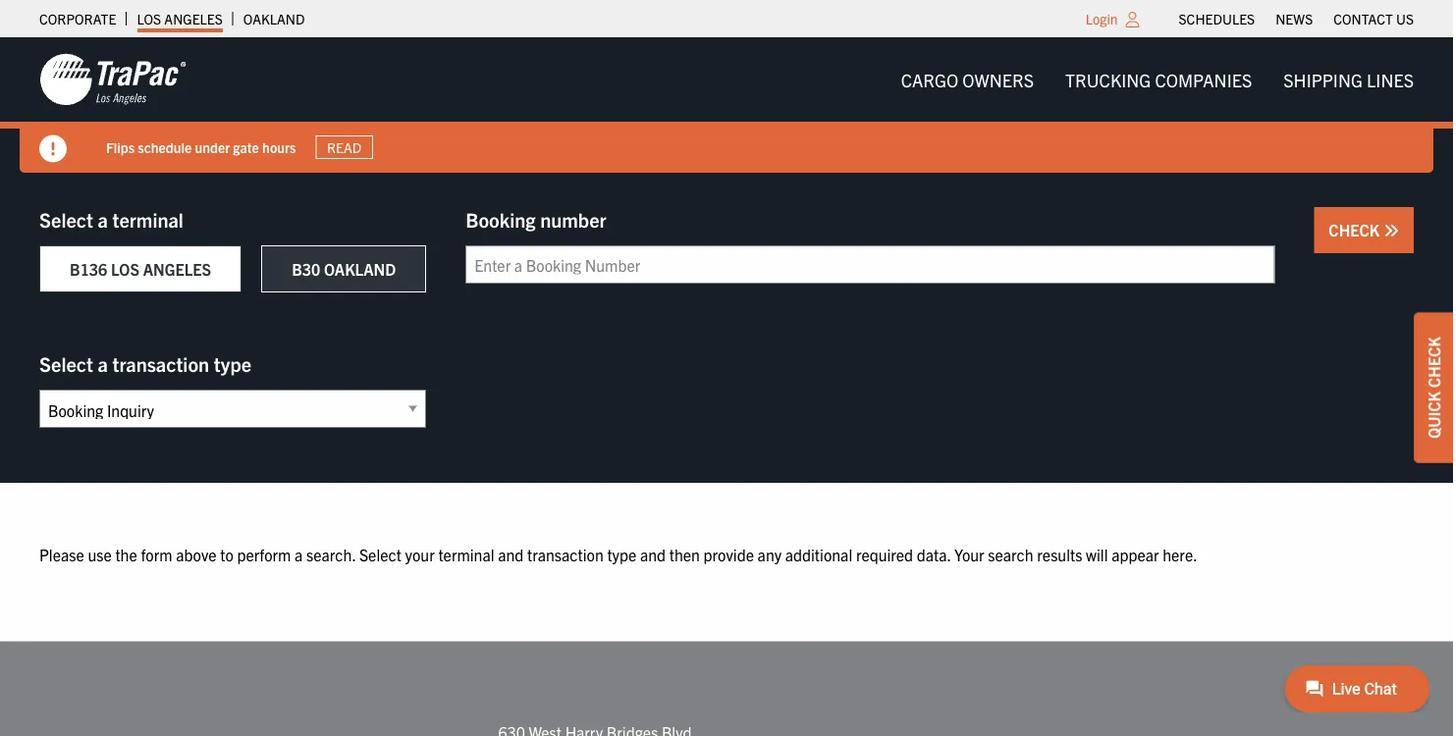 Task type: locate. For each thing, give the bounding box(es) containing it.
los
[[137, 10, 161, 27], [111, 259, 139, 279]]

login
[[1086, 10, 1118, 27]]

shipping
[[1284, 68, 1363, 90]]

los angeles link
[[137, 5, 223, 32]]

terminal up the b136 los angeles
[[112, 207, 183, 231]]

0 horizontal spatial transaction
[[112, 351, 209, 376]]

1 horizontal spatial and
[[640, 544, 666, 564]]

0 vertical spatial check
[[1329, 220, 1383, 240]]

menu bar up shipping
[[1168, 5, 1424, 32]]

check inside button
[[1329, 220, 1383, 240]]

shipping lines link
[[1268, 60, 1430, 99]]

1 vertical spatial transaction
[[527, 544, 604, 564]]

number
[[540, 207, 606, 231]]

a up b136
[[98, 207, 108, 231]]

select left your
[[359, 544, 401, 564]]

1 horizontal spatial type
[[607, 544, 636, 564]]

quick
[[1424, 392, 1443, 439]]

hours
[[262, 138, 296, 156]]

select
[[39, 207, 93, 231], [39, 351, 93, 376], [359, 544, 401, 564]]

select up b136
[[39, 207, 93, 231]]

a left search.
[[295, 544, 303, 564]]

1 vertical spatial los
[[111, 259, 139, 279]]

0 vertical spatial solid image
[[39, 135, 67, 162]]

select down b136
[[39, 351, 93, 376]]

oakland
[[243, 10, 305, 27], [324, 259, 396, 279]]

read
[[327, 138, 362, 156]]

news link
[[1276, 5, 1313, 32]]

0 horizontal spatial type
[[214, 351, 251, 376]]

1 vertical spatial solid image
[[1383, 223, 1399, 239]]

0 vertical spatial type
[[214, 351, 251, 376]]

perform
[[237, 544, 291, 564]]

b30 oakland
[[292, 259, 396, 279]]

additional
[[785, 544, 852, 564]]

los angeles image
[[39, 52, 187, 107]]

a for transaction
[[98, 351, 108, 376]]

menu bar down light image
[[885, 60, 1430, 99]]

1 horizontal spatial terminal
[[438, 544, 494, 564]]

0 horizontal spatial solid image
[[39, 135, 67, 162]]

1 vertical spatial select
[[39, 351, 93, 376]]

oakland link
[[243, 5, 305, 32]]

read link
[[316, 135, 373, 159]]

1 vertical spatial menu bar
[[885, 60, 1430, 99]]

a down b136
[[98, 351, 108, 376]]

schedules
[[1179, 10, 1255, 27]]

0 vertical spatial a
[[98, 207, 108, 231]]

results
[[1037, 544, 1082, 564]]

solid image
[[39, 135, 67, 162], [1383, 223, 1399, 239]]

will
[[1086, 544, 1108, 564]]

data.
[[917, 544, 951, 564]]

flips schedule under gate hours
[[106, 138, 296, 156]]

1 vertical spatial a
[[98, 351, 108, 376]]

oakland right b30
[[324, 259, 396, 279]]

1 horizontal spatial oakland
[[324, 259, 396, 279]]

footer
[[0, 642, 1453, 736]]

0 horizontal spatial terminal
[[112, 207, 183, 231]]

booking
[[466, 207, 536, 231]]

terminal
[[112, 207, 183, 231], [438, 544, 494, 564]]

1 vertical spatial oakland
[[324, 259, 396, 279]]

and left the then
[[640, 544, 666, 564]]

menu bar
[[1168, 5, 1424, 32], [885, 60, 1430, 99]]

b136
[[70, 259, 107, 279]]

transaction
[[112, 351, 209, 376], [527, 544, 604, 564]]

required
[[856, 544, 913, 564]]

0 horizontal spatial oakland
[[243, 10, 305, 27]]

2 vertical spatial a
[[295, 544, 303, 564]]

use
[[88, 544, 112, 564]]

check
[[1329, 220, 1383, 240], [1424, 337, 1443, 388]]

1 horizontal spatial solid image
[[1383, 223, 1399, 239]]

booking number
[[466, 207, 606, 231]]

solid image inside check button
[[1383, 223, 1399, 239]]

0 vertical spatial menu bar
[[1168, 5, 1424, 32]]

0 horizontal spatial and
[[498, 544, 524, 564]]

type
[[214, 351, 251, 376], [607, 544, 636, 564]]

2 and from the left
[[640, 544, 666, 564]]

los right b136
[[111, 259, 139, 279]]

angeles down the select a terminal
[[143, 259, 211, 279]]

terminal right your
[[438, 544, 494, 564]]

under
[[195, 138, 230, 156]]

a for terminal
[[98, 207, 108, 231]]

check button
[[1314, 207, 1414, 253]]

schedules link
[[1179, 5, 1255, 32]]

trucking companies
[[1065, 68, 1252, 90]]

banner containing cargo owners
[[0, 37, 1453, 173]]

cargo owners link
[[885, 60, 1050, 99]]

above
[[176, 544, 216, 564]]

and
[[498, 544, 524, 564], [640, 544, 666, 564]]

1 vertical spatial type
[[607, 544, 636, 564]]

angeles left oakland link
[[164, 10, 223, 27]]

select for select a terminal
[[39, 207, 93, 231]]

light image
[[1126, 12, 1139, 27]]

b30
[[292, 259, 320, 279]]

0 horizontal spatial check
[[1329, 220, 1383, 240]]

any
[[758, 544, 782, 564]]

oakland right los angeles link
[[243, 10, 305, 27]]

a
[[98, 207, 108, 231], [98, 351, 108, 376], [295, 544, 303, 564]]

corporate link
[[39, 5, 116, 32]]

banner
[[0, 37, 1453, 173]]

los up los angeles image
[[137, 10, 161, 27]]

and right your
[[498, 544, 524, 564]]

1 horizontal spatial check
[[1424, 337, 1443, 388]]

0 vertical spatial select
[[39, 207, 93, 231]]

menu bar containing schedules
[[1168, 5, 1424, 32]]

angeles
[[164, 10, 223, 27], [143, 259, 211, 279]]



Task type: describe. For each thing, give the bounding box(es) containing it.
please
[[39, 544, 84, 564]]

0 vertical spatial los
[[137, 10, 161, 27]]

quick check link
[[1414, 312, 1453, 463]]

please use the form above to perform a search. select your terminal and transaction type and then provide any additional required data. your search results will appear here.
[[39, 544, 1198, 564]]

your
[[954, 544, 984, 564]]

contact us
[[1334, 10, 1414, 27]]

menu bar containing cargo owners
[[885, 60, 1430, 99]]

b136 los angeles
[[70, 259, 211, 279]]

lines
[[1367, 68, 1414, 90]]

here.
[[1163, 544, 1198, 564]]

appear
[[1112, 544, 1159, 564]]

1 vertical spatial terminal
[[438, 544, 494, 564]]

select a transaction type
[[39, 351, 251, 376]]

contact
[[1334, 10, 1393, 27]]

your
[[405, 544, 435, 564]]

companies
[[1155, 68, 1252, 90]]

0 vertical spatial terminal
[[112, 207, 183, 231]]

provide
[[704, 544, 754, 564]]

gate
[[233, 138, 259, 156]]

corporate
[[39, 10, 116, 27]]

quick check
[[1424, 337, 1443, 439]]

cargo
[[901, 68, 958, 90]]

contact us link
[[1334, 5, 1414, 32]]

1 and from the left
[[498, 544, 524, 564]]

1 vertical spatial angeles
[[143, 259, 211, 279]]

flips
[[106, 138, 135, 156]]

search.
[[306, 544, 356, 564]]

owners
[[962, 68, 1034, 90]]

then
[[669, 544, 700, 564]]

Booking number text field
[[466, 245, 1275, 284]]

los angeles
[[137, 10, 223, 27]]

0 vertical spatial oakland
[[243, 10, 305, 27]]

cargo owners
[[901, 68, 1034, 90]]

1 horizontal spatial transaction
[[527, 544, 604, 564]]

search
[[988, 544, 1034, 564]]

login link
[[1086, 10, 1118, 27]]

shipping lines
[[1284, 68, 1414, 90]]

the
[[115, 544, 137, 564]]

select for select a transaction type
[[39, 351, 93, 376]]

0 vertical spatial angeles
[[164, 10, 223, 27]]

to
[[220, 544, 233, 564]]

trucking companies link
[[1050, 60, 1268, 99]]

trucking
[[1065, 68, 1151, 90]]

1 vertical spatial check
[[1424, 337, 1443, 388]]

0 vertical spatial transaction
[[112, 351, 209, 376]]

form
[[141, 544, 172, 564]]

news
[[1276, 10, 1313, 27]]

us
[[1396, 10, 1414, 27]]

schedule
[[138, 138, 192, 156]]

2 vertical spatial select
[[359, 544, 401, 564]]

select a terminal
[[39, 207, 183, 231]]



Task type: vqa. For each thing, say whether or not it's contained in the screenshot.
the middle Select
yes



